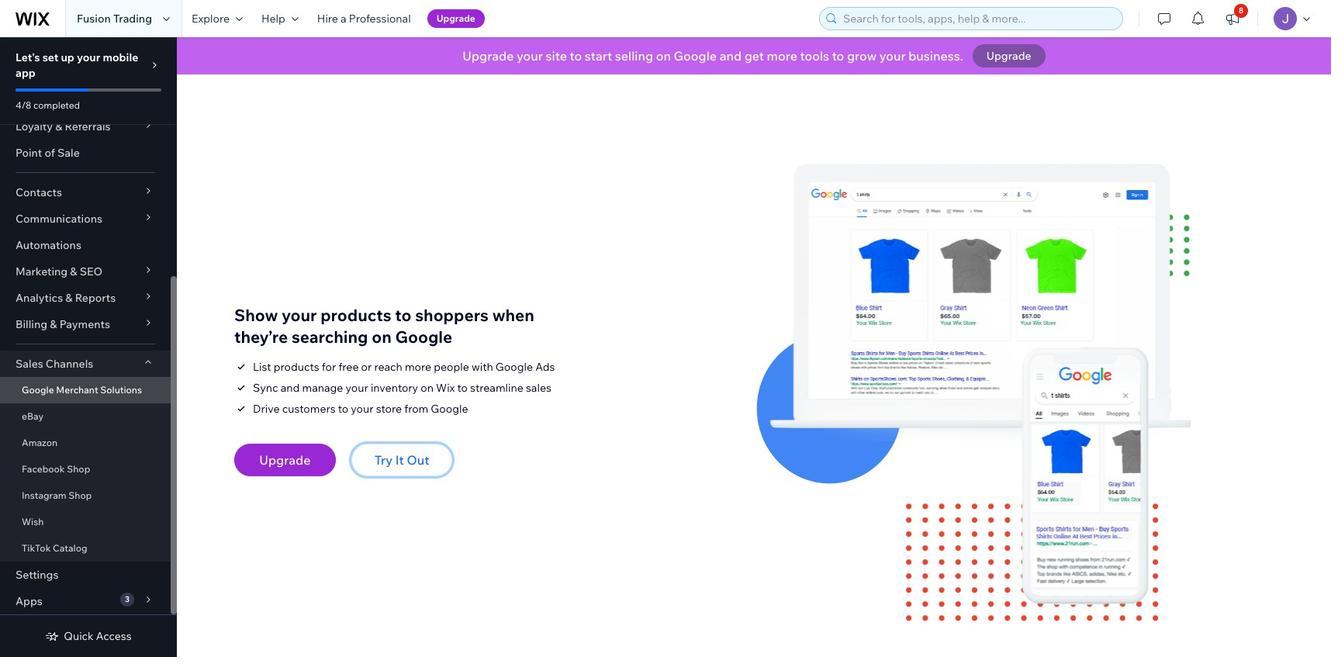 Task type: locate. For each thing, give the bounding box(es) containing it.
merchant
[[56, 384, 98, 396]]

reports
[[75, 291, 116, 305]]

communications
[[16, 212, 102, 226]]

4/8
[[16, 99, 31, 111]]

on left wix
[[421, 381, 434, 395]]

sale
[[57, 146, 80, 160]]

& for loyalty
[[55, 119, 62, 133]]

shop
[[67, 463, 90, 475], [69, 490, 92, 501]]

to left shoppers
[[395, 305, 412, 325]]

0 vertical spatial shop
[[67, 463, 90, 475]]

and right the sync
[[281, 381, 300, 395]]

instagram shop
[[22, 490, 92, 501]]

upgrade left site
[[463, 48, 514, 64]]

1 horizontal spatial upgrade button
[[427, 9, 485, 28]]

1 vertical spatial products
[[274, 360, 319, 374]]

fusion trading
[[77, 12, 152, 26]]

settings link
[[0, 562, 171, 588]]

store
[[376, 402, 402, 416]]

your right 'up'
[[77, 50, 100, 64]]

products left for
[[274, 360, 319, 374]]

1 vertical spatial upgrade button
[[973, 44, 1046, 68]]

your left site
[[517, 48, 543, 64]]

list products for free or reach more people with google ads sync and manage your inventory on wix to streamline sales drive customers to your store from google
[[253, 360, 555, 416]]

hire a professional link
[[308, 0, 420, 37]]

with
[[472, 360, 493, 374]]

upgrade button down drive
[[234, 444, 336, 477]]

upgrade button right the professional
[[427, 9, 485, 28]]

& left reports
[[65, 291, 73, 305]]

shop down facebook shop link
[[69, 490, 92, 501]]

billing & payments
[[16, 317, 110, 331]]

get
[[745, 48, 764, 64]]

1 vertical spatial and
[[281, 381, 300, 395]]

and
[[720, 48, 742, 64], [281, 381, 300, 395]]

1 vertical spatial on
[[372, 327, 392, 347]]

more right reach
[[405, 360, 431, 374]]

analytics & reports button
[[0, 285, 171, 311]]

to
[[570, 48, 582, 64], [832, 48, 844, 64], [395, 305, 412, 325], [457, 381, 468, 395], [338, 402, 349, 416]]

help button
[[252, 0, 308, 37]]

your up searching
[[282, 305, 317, 325]]

1 horizontal spatial and
[[720, 48, 742, 64]]

show
[[234, 305, 278, 325]]

shoppers
[[415, 305, 489, 325]]

hire a professional
[[317, 12, 411, 26]]

customers
[[282, 402, 336, 416]]

try
[[375, 453, 393, 468]]

catalog
[[53, 542, 87, 554]]

your
[[517, 48, 543, 64], [880, 48, 906, 64], [77, 50, 100, 64], [282, 305, 317, 325], [346, 381, 368, 395], [351, 402, 374, 416]]

Search for tools, apps, help & more... field
[[839, 8, 1118, 29]]

ebay
[[22, 410, 44, 422]]

show your products to shoppers when they're searching on google
[[234, 305, 535, 347]]

sync
[[253, 381, 278, 395]]

tiktok
[[22, 542, 51, 554]]

searching
[[292, 327, 368, 347]]

billing & payments button
[[0, 311, 171, 338]]

upgrade
[[437, 12, 476, 24], [463, 48, 514, 64], [987, 49, 1032, 63], [259, 453, 311, 468]]

marketing & seo button
[[0, 258, 171, 285]]

& for billing
[[50, 317, 57, 331]]

tools
[[800, 48, 829, 64]]

shop inside facebook shop link
[[67, 463, 90, 475]]

0 horizontal spatial products
[[274, 360, 319, 374]]

google up streamline
[[496, 360, 533, 374]]

4/8 completed
[[16, 99, 80, 111]]

0 horizontal spatial on
[[372, 327, 392, 347]]

to right wix
[[457, 381, 468, 395]]

on right selling
[[656, 48, 671, 64]]

when
[[492, 305, 535, 325]]

contacts button
[[0, 179, 171, 206]]

from
[[404, 402, 428, 416]]

your inside show your products to shoppers when they're searching on google
[[282, 305, 317, 325]]

& inside popup button
[[50, 317, 57, 331]]

2 vertical spatial on
[[421, 381, 434, 395]]

referrals
[[65, 119, 111, 133]]

help
[[261, 12, 285, 26]]

1 horizontal spatial more
[[767, 48, 798, 64]]

sales channels button
[[0, 351, 171, 377]]

google merchant solutions link
[[0, 377, 171, 403]]

more inside list products for free or reach more people with google ads sync and manage your inventory on wix to streamline sales drive customers to your store from google
[[405, 360, 431, 374]]

0 vertical spatial upgrade button
[[427, 9, 485, 28]]

& right billing
[[50, 317, 57, 331]]

1 vertical spatial shop
[[69, 490, 92, 501]]

0 vertical spatial products
[[321, 305, 392, 325]]

& for analytics
[[65, 291, 73, 305]]

free
[[339, 360, 359, 374]]

or
[[361, 360, 372, 374]]

ebay link
[[0, 403, 171, 430]]

0 horizontal spatial more
[[405, 360, 431, 374]]

seo
[[80, 265, 103, 279]]

facebook shop link
[[0, 456, 171, 483]]

to inside show your products to shoppers when they're searching on google
[[395, 305, 412, 325]]

set
[[42, 50, 58, 64]]

upgrade button
[[427, 9, 485, 28], [973, 44, 1046, 68], [234, 444, 336, 477]]

point of sale link
[[0, 140, 171, 166]]

0 vertical spatial and
[[720, 48, 742, 64]]

upgrade button down search for tools, apps, help & more... field
[[973, 44, 1046, 68]]

0 horizontal spatial upgrade button
[[234, 444, 336, 477]]

products inside list products for free or reach more people with google ads sync and manage your inventory on wix to streamline sales drive customers to your store from google
[[274, 360, 319, 374]]

your down free
[[346, 381, 368, 395]]

ads
[[535, 360, 555, 374]]

1 vertical spatial more
[[405, 360, 431, 374]]

0 vertical spatial more
[[767, 48, 798, 64]]

on up reach
[[372, 327, 392, 347]]

it
[[396, 453, 404, 468]]

google down shoppers
[[395, 327, 453, 347]]

& down completed
[[55, 119, 62, 133]]

0 vertical spatial on
[[656, 48, 671, 64]]

analytics
[[16, 291, 63, 305]]

facebook shop
[[22, 463, 90, 475]]

more right get
[[767, 48, 798, 64]]

1 horizontal spatial on
[[421, 381, 434, 395]]

shop for instagram shop
[[69, 490, 92, 501]]

point
[[16, 146, 42, 160]]

to right site
[[570, 48, 582, 64]]

selling
[[615, 48, 653, 64]]

upgrade your site to start selling on google and get more tools to grow your business.
[[463, 48, 964, 64]]

of
[[45, 146, 55, 160]]

and left get
[[720, 48, 742, 64]]

marketing & seo
[[16, 265, 103, 279]]

products
[[321, 305, 392, 325], [274, 360, 319, 374]]

8 button
[[1216, 0, 1250, 37]]

products up searching
[[321, 305, 392, 325]]

on inside list products for free or reach more people with google ads sync and manage your inventory on wix to streamline sales drive customers to your store from google
[[421, 381, 434, 395]]

0 horizontal spatial and
[[281, 381, 300, 395]]

&
[[55, 119, 62, 133], [70, 265, 77, 279], [65, 291, 73, 305], [50, 317, 57, 331]]

contacts
[[16, 185, 62, 199]]

they're
[[234, 327, 288, 347]]

shop inside instagram shop link
[[69, 490, 92, 501]]

& left seo
[[70, 265, 77, 279]]

shop down amazon link
[[67, 463, 90, 475]]

try it out
[[375, 453, 429, 468]]

on
[[656, 48, 671, 64], [372, 327, 392, 347], [421, 381, 434, 395]]

google up ebay
[[22, 384, 54, 396]]

2 horizontal spatial upgrade button
[[973, 44, 1046, 68]]

1 horizontal spatial products
[[321, 305, 392, 325]]

sales channels
[[16, 357, 93, 371]]

shop for facebook shop
[[67, 463, 90, 475]]



Task type: vqa. For each thing, say whether or not it's contained in the screenshot.
the Activate button
no



Task type: describe. For each thing, give the bounding box(es) containing it.
loyalty
[[16, 119, 53, 133]]

billing
[[16, 317, 47, 331]]

people
[[434, 360, 469, 374]]

reach
[[374, 360, 403, 374]]

facebook
[[22, 463, 65, 475]]

apps
[[16, 594, 42, 608]]

your right grow
[[880, 48, 906, 64]]

upgrade down search for tools, apps, help & more... field
[[987, 49, 1032, 63]]

channels
[[46, 357, 93, 371]]

2 vertical spatial upgrade button
[[234, 444, 336, 477]]

instagram shop link
[[0, 483, 171, 509]]

for
[[322, 360, 336, 374]]

settings
[[16, 568, 59, 582]]

a
[[341, 12, 347, 26]]

streamline
[[470, 381, 524, 395]]

list
[[253, 360, 271, 374]]

access
[[96, 629, 132, 643]]

and inside list products for free or reach more people with google ads sync and manage your inventory on wix to streamline sales drive customers to your store from google
[[281, 381, 300, 395]]

up
[[61, 50, 74, 64]]

sidebar element
[[0, 0, 177, 657]]

let's set up your mobile app
[[16, 50, 138, 80]]

quick access button
[[45, 629, 132, 643]]

amazon
[[22, 437, 57, 448]]

try it out button
[[351, 444, 453, 477]]

automations
[[16, 238, 81, 252]]

to right tools
[[832, 48, 844, 64]]

& for marketing
[[70, 265, 77, 279]]

to down manage
[[338, 402, 349, 416]]

google left get
[[674, 48, 717, 64]]

manage
[[302, 381, 343, 395]]

automations link
[[0, 232, 171, 258]]

upgrade down drive
[[259, 453, 311, 468]]

point of sale
[[16, 146, 80, 160]]

tiktok catalog link
[[0, 535, 171, 562]]

upgrade right the professional
[[437, 12, 476, 24]]

out
[[407, 453, 429, 468]]

quick access
[[64, 629, 132, 643]]

trading
[[113, 12, 152, 26]]

tiktok catalog
[[22, 542, 87, 554]]

completed
[[33, 99, 80, 111]]

loyalty & referrals
[[16, 119, 111, 133]]

2 horizontal spatial on
[[656, 48, 671, 64]]

business.
[[909, 48, 964, 64]]

loyalty & referrals button
[[0, 113, 171, 140]]

google inside the 'google merchant solutions' "link"
[[22, 384, 54, 396]]

wish link
[[0, 509, 171, 535]]

communications button
[[0, 206, 171, 232]]

amazon link
[[0, 430, 171, 456]]

solutions
[[100, 384, 142, 396]]

fusion
[[77, 12, 111, 26]]

site
[[546, 48, 567, 64]]

app
[[16, 66, 36, 80]]

8
[[1239, 5, 1244, 16]]

inventory
[[371, 381, 418, 395]]

your inside the let's set up your mobile app
[[77, 50, 100, 64]]

drive
[[253, 402, 280, 416]]

products inside show your products to shoppers when they're searching on google
[[321, 305, 392, 325]]

3
[[125, 594, 130, 604]]

payments
[[59, 317, 110, 331]]

grow
[[847, 48, 877, 64]]

instagram
[[22, 490, 66, 501]]

on inside show your products to shoppers when they're searching on google
[[372, 327, 392, 347]]

wix
[[436, 381, 455, 395]]

google inside show your products to shoppers when they're searching on google
[[395, 327, 453, 347]]

start
[[585, 48, 612, 64]]

google down wix
[[431, 402, 468, 416]]

marketing
[[16, 265, 68, 279]]

hire
[[317, 12, 338, 26]]

professional
[[349, 12, 411, 26]]

google merchant solutions
[[22, 384, 142, 396]]

your left store
[[351, 402, 374, 416]]

quick
[[64, 629, 94, 643]]

analytics & reports
[[16, 291, 116, 305]]



